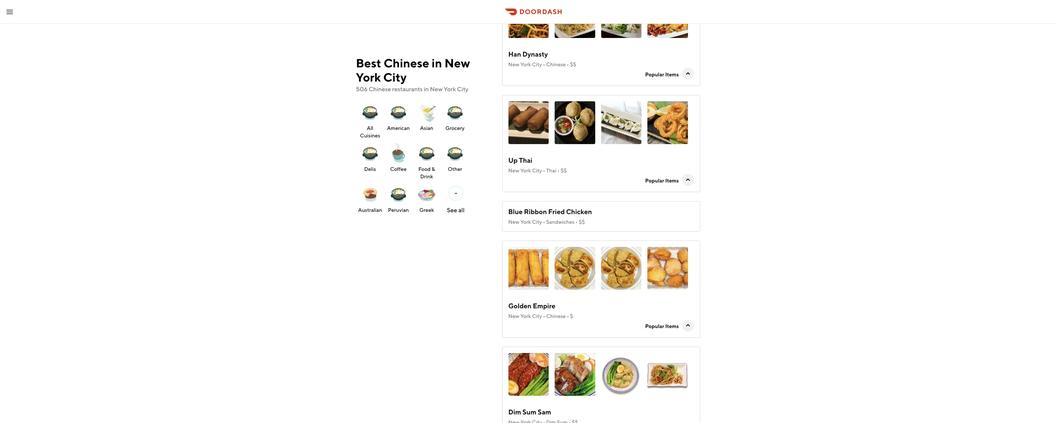 Task type: vqa. For each thing, say whether or not it's contained in the screenshot.


Task type: describe. For each thing, give the bounding box(es) containing it.
0 horizontal spatial in
[[424, 86, 429, 93]]

see all
[[447, 207, 465, 214]]

empire
[[533, 302, 555, 310]]

new inside blue ribbon fried chicken new york city • sandwiches • $$
[[508, 219, 519, 225]]

australian link
[[357, 180, 383, 215]]

+fried rice image
[[601, 0, 641, 38]]

greek
[[419, 207, 434, 213]]

chinese inside han dynasty new york city • chinese • $$
[[546, 61, 566, 67]]

american link
[[385, 98, 411, 139]]

up thai new york city • thai • $$
[[508, 156, 567, 174]]

delis
[[364, 166, 376, 172]]

11. fried sweet donut image
[[647, 247, 688, 290]]

two combo over rice image
[[555, 353, 595, 396]]

peruvian
[[388, 207, 409, 213]]

city inside han dynasty new york city • chinese • $$
[[532, 61, 542, 67]]

chinese inside golden empire new york city • chinese • $
[[546, 313, 566, 319]]

$$ for up thai
[[561, 168, 567, 174]]

blue ribbon fried chicken new york city • sandwiches • $$
[[508, 208, 592, 225]]

fried
[[548, 208, 565, 216]]

popular items for up thai
[[645, 178, 679, 184]]

grocery link
[[442, 98, 468, 139]]

pla muk tod image
[[647, 101, 688, 144]]

australian
[[358, 207, 382, 213]]

golden
[[508, 302, 531, 310]]

best chinese in new york city 506 chinese restaurants in new york city
[[356, 56, 470, 93]]

york inside up thai new york city • thai • $$
[[520, 168, 531, 174]]

0 vertical spatial thai
[[519, 156, 532, 164]]

all
[[458, 207, 465, 214]]

cuisines
[[360, 133, 380, 139]]

popular for empire
[[645, 323, 664, 329]]

drink
[[420, 174, 433, 180]]

popular items for golden empire
[[645, 323, 679, 329]]

chinese up restaurants on the left top
[[384, 56, 429, 70]]

han dynasty new york city • chinese • $$
[[508, 50, 576, 67]]

golden empire new york city • chinese • $
[[508, 302, 573, 319]]

thai crepe dumplings image
[[601, 101, 641, 144]]

york inside han dynasty new york city • chinese • $$
[[520, 61, 531, 67]]

sandwiches
[[546, 219, 574, 225]]

see all button
[[441, 180, 471, 215]]

other
[[448, 166, 462, 172]]

shrimp&pork wonton noodle soup image
[[601, 353, 641, 396]]

city inside blue ribbon fried chicken new york city • sandwiches • $$
[[532, 219, 542, 225]]



Task type: locate. For each thing, give the bounding box(es) containing it.
popular items for han dynasty
[[645, 72, 679, 78]]

other link
[[442, 139, 468, 180]]

city inside golden empire new york city • chinese • $
[[532, 313, 542, 319]]

american
[[387, 125, 410, 131]]

2 vertical spatial popular
[[645, 323, 664, 329]]

peruvian link
[[385, 180, 411, 215]]

dynasty
[[522, 50, 548, 58]]

new inside up thai new york city • thai • $$
[[508, 168, 519, 174]]

1 vertical spatial thai
[[546, 168, 556, 174]]

york
[[520, 61, 531, 67], [356, 70, 381, 84], [444, 86, 456, 93], [520, 168, 531, 174], [520, 219, 531, 225], [520, 313, 531, 319]]

dim sum sam
[[508, 408, 551, 416]]

city
[[532, 61, 542, 67], [383, 70, 407, 84], [457, 86, 468, 93], [532, 168, 542, 174], [532, 219, 542, 225], [532, 313, 542, 319]]

curry puffs image
[[555, 101, 595, 144]]

chinese left $
[[546, 313, 566, 319]]

city inside up thai new york city • thai • $$
[[532, 168, 542, 174]]

asian link
[[414, 98, 440, 139]]

york inside golden empire new york city • chinese • $
[[520, 313, 531, 319]]

2 popular from the top
[[645, 178, 664, 184]]

items for up thai
[[665, 178, 679, 184]]

1 vertical spatial items
[[665, 178, 679, 184]]

food & drink
[[418, 166, 435, 180]]

5. fried dumpling image
[[555, 247, 595, 290]]

new
[[444, 56, 470, 70], [508, 61, 519, 67], [430, 86, 443, 93], [508, 168, 519, 174], [508, 219, 519, 225], [508, 313, 519, 319]]

york inside blue ribbon fried chicken new york city • sandwiches • $$
[[520, 219, 531, 225]]

blue
[[508, 208, 523, 216]]

open menu image
[[5, 7, 14, 16]]

popular for dynasty
[[645, 72, 664, 78]]

2 popular items from the top
[[645, 178, 679, 184]]

food
[[418, 166, 431, 172]]

chinese
[[384, 56, 429, 70], [546, 61, 566, 67], [369, 86, 391, 93], [546, 313, 566, 319]]

2 horizontal spatial $$
[[579, 219, 585, 225]]

•
[[543, 61, 545, 67], [567, 61, 569, 67], [543, 168, 545, 174], [557, 168, 560, 174], [543, 219, 545, 225], [576, 219, 578, 225], [543, 313, 545, 319], [567, 313, 569, 319]]

up spring rolls image
[[508, 101, 549, 144]]

items for han dynasty
[[665, 72, 679, 78]]

dim
[[508, 408, 521, 416]]

3 popular items from the top
[[645, 323, 679, 329]]

dim sum sam link
[[502, 347, 700, 423]]

2 items from the top
[[665, 178, 679, 184]]

$
[[570, 313, 573, 319]]

items
[[665, 72, 679, 78], [665, 178, 679, 184], [665, 323, 679, 329]]

&
[[432, 166, 435, 172]]

delis link
[[357, 139, 383, 180]]

beef tripes w. peanut image
[[647, 353, 688, 396]]

chinese down dynasty
[[546, 61, 566, 67]]

restaurants
[[392, 86, 423, 93]]

506
[[356, 86, 368, 93]]

bbq roast pork over rice image
[[508, 353, 549, 396]]

new inside golden empire new york city • chinese • $
[[508, 313, 519, 319]]

asian
[[420, 125, 433, 131]]

all cuisines
[[360, 125, 380, 139]]

thai
[[519, 156, 532, 164], [546, 168, 556, 174]]

all cuisines link
[[357, 98, 383, 139]]

popular for thai
[[645, 178, 664, 184]]

+rice noodle image
[[555, 0, 595, 38]]

in
[[432, 56, 442, 70], [424, 86, 429, 93]]

1 horizontal spatial in
[[432, 56, 442, 70]]

1. shrimp roll image
[[508, 247, 549, 290]]

0 vertical spatial items
[[665, 72, 679, 78]]

1 vertical spatial in
[[424, 86, 429, 93]]

.l dry pepper chicken image
[[647, 0, 688, 38]]

1 horizontal spatial $$
[[570, 61, 576, 67]]

ribbon
[[524, 208, 547, 216]]

grocery
[[445, 125, 465, 131]]

0 vertical spatial $$
[[570, 61, 576, 67]]

1 vertical spatial popular
[[645, 178, 664, 184]]

coffee
[[390, 166, 407, 172]]

$$
[[570, 61, 576, 67], [561, 168, 567, 174], [579, 219, 585, 225]]

see all region
[[356, 95, 496, 230]]

food & drink link
[[414, 139, 440, 180]]

+lo mein image
[[508, 0, 549, 38]]

sam
[[538, 408, 551, 416]]

1 popular items from the top
[[645, 72, 679, 78]]

popular items
[[645, 72, 679, 78], [645, 178, 679, 184], [645, 323, 679, 329]]

see
[[447, 207, 457, 214]]

chinese right 506
[[369, 86, 391, 93]]

0 vertical spatial in
[[432, 56, 442, 70]]

all
[[367, 125, 373, 131]]

1 horizontal spatial thai
[[546, 168, 556, 174]]

2 vertical spatial items
[[665, 323, 679, 329]]

items for golden empire
[[665, 323, 679, 329]]

greek link
[[414, 180, 440, 215]]

1 vertical spatial popular items
[[645, 178, 679, 184]]

new inside han dynasty new york city • chinese • $$
[[508, 61, 519, 67]]

coffee link
[[385, 139, 411, 180]]

0 horizontal spatial $$
[[561, 168, 567, 174]]

0 vertical spatial popular items
[[645, 72, 679, 78]]

2 vertical spatial $$
[[579, 219, 585, 225]]

3 popular from the top
[[645, 323, 664, 329]]

2 vertical spatial popular items
[[645, 323, 679, 329]]

5. steamed dumpling image
[[601, 247, 641, 290]]

3 items from the top
[[665, 323, 679, 329]]

up
[[508, 156, 518, 164]]

popular
[[645, 72, 664, 78], [645, 178, 664, 184], [645, 323, 664, 329]]

$$ inside han dynasty new york city • chinese • $$
[[570, 61, 576, 67]]

0 vertical spatial popular
[[645, 72, 664, 78]]

$$ inside blue ribbon fried chicken new york city • sandwiches • $$
[[579, 219, 585, 225]]

1 popular from the top
[[645, 72, 664, 78]]

$$ inside up thai new york city • thai • $$
[[561, 168, 567, 174]]

best
[[356, 56, 381, 70]]

han
[[508, 50, 521, 58]]

0 horizontal spatial thai
[[519, 156, 532, 164]]

1 vertical spatial $$
[[561, 168, 567, 174]]

$$ for han dynasty
[[570, 61, 576, 67]]

sum
[[522, 408, 536, 416]]

1 items from the top
[[665, 72, 679, 78]]

chicken
[[566, 208, 592, 216]]



